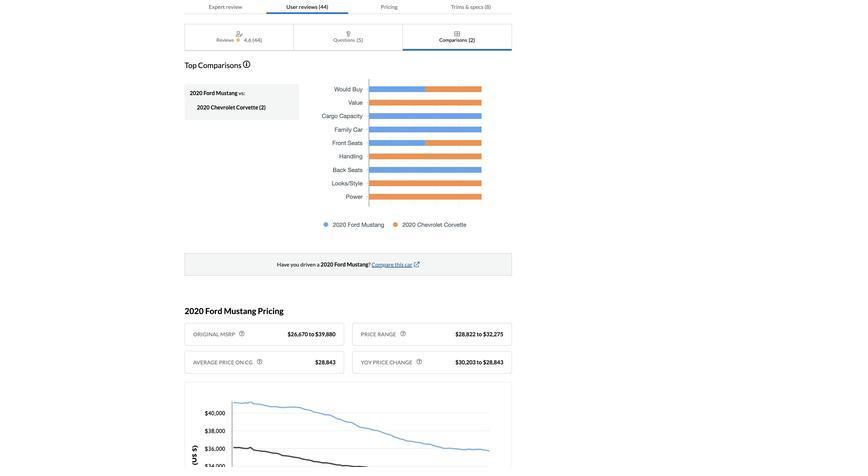 Task type: locate. For each thing, give the bounding box(es) containing it.
user
[[287, 3, 298, 10]]

(44)
[[319, 3, 328, 10], [253, 37, 262, 43]]

2020 down top
[[190, 90, 203, 96]]

0 vertical spatial (2)
[[469, 37, 475, 43]]

question circle image right cg in the bottom of the page
[[257, 359, 262, 365]]

1 vertical spatial pricing
[[258, 306, 284, 316]]

external link image
[[414, 262, 420, 267]]

yoy price change
[[361, 359, 413, 366]]

to
[[309, 331, 314, 338], [477, 331, 482, 338], [477, 359, 482, 366]]

4.6 (44)
[[244, 37, 262, 43]]

2020 for 2020 ford mustang vs:
[[190, 90, 203, 96]]

pricing
[[381, 3, 398, 10], [258, 306, 284, 316]]

ford for 2020 ford mustang pricing
[[205, 306, 222, 316]]

0 vertical spatial mustang
[[216, 90, 238, 96]]

mustang up chevrolet
[[216, 90, 238, 96]]

1 horizontal spatial question circle image
[[257, 359, 262, 365]]

mustang
[[216, 90, 238, 96], [347, 261, 369, 268], [224, 306, 256, 316]]

$30,203 to $28,843
[[456, 359, 504, 366]]

comparisons down reviews
[[198, 61, 242, 70]]

user edit image
[[236, 31, 243, 37]]

1 vertical spatial (2)
[[259, 104, 266, 111]]

1 tab list from the top
[[185, 0, 512, 14]]

yoy
[[361, 359, 372, 366]]

1 price from the left
[[219, 359, 234, 366]]

(2) right corvette
[[259, 104, 266, 111]]

mustang for vs:
[[216, 90, 238, 96]]

?
[[369, 261, 371, 268]]

1 horizontal spatial price
[[373, 359, 388, 366]]

ford for 2020 ford mustang vs:
[[204, 90, 215, 96]]

car
[[405, 261, 413, 268]]

(2)
[[469, 37, 475, 43], [259, 104, 266, 111]]

price right yoy in the bottom left of the page
[[373, 359, 388, 366]]

0 vertical spatial (44)
[[319, 3, 328, 10]]

mustang up "msrp"
[[224, 306, 256, 316]]

to right $28,822
[[477, 331, 482, 338]]

user reviews (44)
[[287, 3, 328, 10]]

expert review
[[209, 3, 242, 10]]

2 horizontal spatial question circle image
[[417, 359, 422, 365]]

$28,822
[[456, 331, 476, 338]]

tab list containing 4.6
[[185, 24, 512, 51]]

ford up chevrolet
[[204, 90, 215, 96]]

have
[[277, 261, 290, 268]]

$28,843 down $39,880
[[315, 359, 336, 366]]

0 horizontal spatial price
[[219, 359, 234, 366]]

change
[[390, 359, 413, 366]]

tab list
[[185, 0, 512, 14], [185, 24, 512, 51]]

question circle image
[[239, 331, 245, 337], [257, 359, 262, 365], [417, 359, 422, 365]]

2020 ford mustang vs:
[[190, 90, 245, 96]]

1 vertical spatial mustang
[[347, 261, 369, 268]]

comparisons down th large image at the top of the page
[[440, 37, 467, 43]]

(8)
[[485, 3, 491, 10]]

2 price from the left
[[373, 359, 388, 366]]

0 vertical spatial pricing
[[381, 3, 398, 10]]

0 horizontal spatial (2)
[[259, 104, 266, 111]]

(44) inside tab
[[319, 3, 328, 10]]

2 tab list from the top
[[185, 24, 512, 51]]

range
[[378, 331, 396, 338]]

1 vertical spatial comparisons
[[198, 61, 242, 70]]

vs:
[[239, 90, 245, 96]]

0 horizontal spatial pricing
[[258, 306, 284, 316]]

ford
[[204, 90, 215, 96], [335, 261, 346, 268], [205, 306, 222, 316]]

to right "$30,203"
[[477, 359, 482, 366]]

$28,843 right "$30,203"
[[483, 359, 504, 366]]

0 vertical spatial tab list
[[185, 0, 512, 14]]

2020 right a
[[321, 261, 333, 268]]

2020
[[190, 90, 203, 96], [197, 104, 210, 111], [321, 261, 333, 268], [185, 306, 204, 316]]

0 vertical spatial ford
[[204, 90, 215, 96]]

(44) right the reviews
[[319, 3, 328, 10]]

1 horizontal spatial comparisons
[[440, 37, 467, 43]]

ford up original msrp
[[205, 306, 222, 316]]

1 horizontal spatial pricing
[[381, 3, 398, 10]]

(44) right 4.6
[[253, 37, 262, 43]]

0 horizontal spatial $28,843
[[315, 359, 336, 366]]

price range
[[361, 331, 396, 338]]

$30,203
[[456, 359, 476, 366]]

(2) right th large image at the top of the page
[[469, 37, 475, 43]]

comparisons count element
[[469, 36, 475, 44]]

comparisons inside comparisons (2)
[[440, 37, 467, 43]]

review
[[226, 3, 242, 10]]

to right $26,670
[[309, 331, 314, 338]]

2020 ford mustang pricing
[[185, 306, 284, 316]]

0 vertical spatial comparisons
[[440, 37, 467, 43]]

mustang left "compare"
[[347, 261, 369, 268]]

1 horizontal spatial (44)
[[319, 3, 328, 10]]

cg
[[245, 359, 253, 366]]

msrp
[[220, 331, 235, 338]]

(5)
[[357, 37, 363, 43]]

price for on
[[219, 359, 234, 366]]

1 horizontal spatial $28,843
[[483, 359, 504, 366]]

price
[[219, 359, 234, 366], [373, 359, 388, 366]]

2 vertical spatial ford
[[205, 306, 222, 316]]

1 vertical spatial tab list
[[185, 24, 512, 51]]

compare this car link
[[372, 261, 420, 268]]

0 horizontal spatial question circle image
[[239, 331, 245, 337]]

0 horizontal spatial (44)
[[253, 37, 262, 43]]

2020 left chevrolet
[[197, 104, 210, 111]]

2020 for 2020 chevrolet corvette (2)
[[197, 104, 210, 111]]

questions (5)
[[334, 37, 363, 43]]

2020 up original
[[185, 306, 204, 316]]

price left on at left
[[219, 359, 234, 366]]

top comparisons
[[185, 61, 242, 70]]

compare this car
[[372, 261, 413, 268]]

ford right a
[[335, 261, 346, 268]]

question circle image right change
[[417, 359, 422, 365]]

2020 for 2020 ford mustang pricing
[[185, 306, 204, 316]]

1 horizontal spatial (2)
[[469, 37, 475, 43]]

tab list containing expert review
[[185, 0, 512, 14]]

original msrp
[[193, 331, 235, 338]]

comparisons
[[440, 37, 467, 43], [198, 61, 242, 70]]

$32,275
[[483, 331, 504, 338]]

1 $28,843 from the left
[[315, 359, 336, 366]]

$28,843
[[315, 359, 336, 366], [483, 359, 504, 366]]

question circle image right "msrp"
[[239, 331, 245, 337]]

reviews
[[217, 37, 234, 43]]

2 vertical spatial mustang
[[224, 306, 256, 316]]



Task type: vqa. For each thing, say whether or not it's contained in the screenshot.
(3
no



Task type: describe. For each thing, give the bounding box(es) containing it.
you
[[291, 261, 299, 268]]

question circle image for original msrp
[[239, 331, 245, 337]]

chevrolet
[[211, 104, 235, 111]]

price for change
[[373, 359, 388, 366]]

reviews count element
[[253, 36, 262, 44]]

$39,880
[[315, 331, 336, 338]]

$28,822 to $32,275
[[456, 331, 504, 338]]

driven
[[301, 261, 316, 268]]

2020 chevrolet corvette (2)
[[197, 104, 266, 111]]

user reviews (44) tab
[[267, 0, 348, 14]]

specs
[[470, 3, 484, 10]]

on
[[235, 359, 244, 366]]

4.6
[[244, 37, 252, 43]]

info circle image
[[243, 61, 251, 68]]

have you driven a 2020 ford mustang ?
[[277, 261, 371, 268]]

1 vertical spatial (44)
[[253, 37, 262, 43]]

$26,670 to $39,880
[[288, 331, 336, 338]]

compare
[[372, 261, 394, 268]]

question image
[[346, 31, 350, 37]]

mustang for pricing
[[224, 306, 256, 316]]

questions count element
[[357, 36, 363, 44]]

0 horizontal spatial comparisons
[[198, 61, 242, 70]]

trims
[[451, 3, 465, 10]]

trims & specs (8)
[[451, 3, 491, 10]]

comparisons (2)
[[440, 37, 475, 43]]

trims & specs (8) tab
[[430, 0, 512, 14]]

corvette
[[236, 104, 258, 111]]

2 $28,843 from the left
[[483, 359, 504, 366]]

expert
[[209, 3, 225, 10]]

this
[[395, 261, 404, 268]]

question circle image
[[400, 331, 406, 337]]

question circle image for average price on cg
[[257, 359, 262, 365]]

pricing inside tab
[[381, 3, 398, 10]]

original
[[193, 331, 219, 338]]

questions
[[334, 37, 355, 43]]

average
[[193, 359, 218, 366]]

1 vertical spatial ford
[[335, 261, 346, 268]]

expert review tab
[[185, 0, 267, 14]]

reviews
[[299, 3, 318, 10]]

question circle image for yoy price change
[[417, 359, 422, 365]]

to for $28,822
[[477, 331, 482, 338]]

to for $30,203
[[477, 359, 482, 366]]

&
[[466, 3, 469, 10]]

average price on cg
[[193, 359, 253, 366]]

a
[[317, 261, 320, 268]]

$26,670
[[288, 331, 308, 338]]

price
[[361, 331, 377, 338]]

pricing tab
[[348, 0, 430, 14]]

top
[[185, 61, 197, 70]]

to for $26,670
[[309, 331, 314, 338]]

th large image
[[455, 31, 460, 37]]



